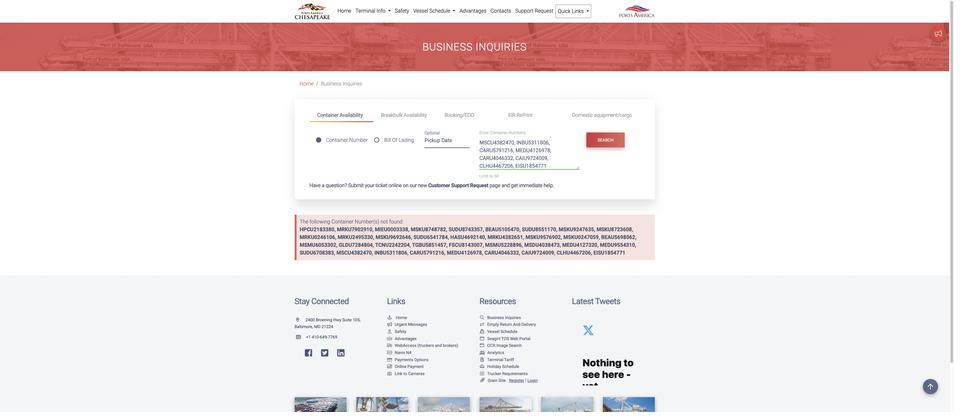 Task type: vqa. For each thing, say whether or not it's contained in the screenshot.
TCNU2242204,
yes



Task type: describe. For each thing, give the bounding box(es) containing it.
portal
[[519, 337, 530, 342]]

container inside the following container number(s) not found: hpcu2183380, mrku7902910, mieu0003338, msku8748782, sudu8743357, beau5105470, sudu8551170, msku9247635, msku8723608, mrku0246106, mrku2495330, msku9692646, sudu6541784, hasu4692140, mrku4382651, msku9576902, msku0247059, beau5698062, msmu6053302, gldu7284804, tcnu2242204, tgbu5851457, fscu8143007, msmu5228896, msdu4038473, medu4127320, medu9554310, sudu6708383, mscu4382470, inbu5311806, caru5791216, medu4126978, caru4046332, caiu9724009, clhu4467206, eisu1854771
[[332, 219, 354, 225]]

tariff
[[504, 358, 514, 363]]

breakbulk
[[381, 112, 403, 118]]

0 vertical spatial and
[[502, 183, 510, 189]]

customer support request link
[[428, 183, 488, 189]]

quick links link
[[556, 5, 591, 18]]

msku8748782,
[[411, 227, 447, 233]]

2 vertical spatial inquiries
[[505, 316, 521, 321]]

(truckers
[[418, 344, 434, 349]]

bullhorn image
[[387, 323, 392, 328]]

browser image for ocr
[[480, 344, 485, 349]]

image
[[496, 344, 508, 349]]

list alt image
[[480, 373, 485, 377]]

container availability
[[317, 112, 363, 118]]

terminal for terminal info
[[356, 8, 375, 14]]

quick
[[558, 8, 571, 14]]

+1 410-649-7769
[[306, 335, 337, 340]]

bells image
[[480, 366, 485, 370]]

1 horizontal spatial links
[[572, 8, 584, 14]]

camera image
[[387, 373, 392, 377]]

broening
[[316, 318, 332, 323]]

limit to 50
[[480, 174, 499, 179]]

0 horizontal spatial home link
[[300, 81, 314, 87]]

md
[[314, 325, 321, 330]]

facebook square image
[[305, 349, 312, 358]]

terminal for terminal tariff
[[487, 358, 503, 363]]

seagirt
[[487, 337, 500, 342]]

equipment/cargo
[[594, 112, 632, 118]]

reprint
[[517, 112, 533, 118]]

safety link for left the advantages link
[[387, 330, 406, 335]]

|
[[525, 379, 526, 384]]

availability for container availability
[[340, 112, 363, 118]]

ship image
[[480, 330, 485, 335]]

have
[[309, 183, 321, 189]]

availability for breakbulk availability
[[404, 112, 427, 118]]

empty return and delivery
[[487, 323, 536, 328]]

beau5698062,
[[601, 235, 637, 241]]

found:
[[389, 219, 404, 225]]

container availability link
[[309, 110, 373, 122]]

container storage image
[[387, 351, 392, 356]]

0 horizontal spatial vessel
[[413, 8, 428, 14]]

web
[[510, 337, 518, 342]]

0 vertical spatial home
[[338, 8, 351, 14]]

domestic equipment/cargo
[[572, 112, 632, 118]]

holiday
[[487, 365, 501, 370]]

user hard hat image
[[387, 330, 392, 335]]

2 vertical spatial home
[[396, 316, 407, 321]]

following
[[310, 219, 330, 225]]

gldu7284804,
[[339, 243, 374, 249]]

link to cameras link
[[387, 372, 425, 377]]

sudu8743357,
[[449, 227, 484, 233]]

msku8723608,
[[597, 227, 633, 233]]

1 vertical spatial inquiries
[[343, 81, 362, 87]]

1 horizontal spatial advantages link
[[458, 5, 489, 18]]

1 vertical spatial business inquiries
[[321, 81, 362, 87]]

bill
[[384, 137, 391, 144]]

Optional text field
[[425, 135, 470, 148]]

0 horizontal spatial business
[[321, 81, 341, 87]]

seagirt tos web portal link
[[480, 337, 530, 342]]

credit card front image
[[387, 366, 392, 370]]

get
[[511, 183, 518, 189]]

mieu0003338,
[[375, 227, 410, 233]]

sudu8551170,
[[522, 227, 558, 233]]

1 vertical spatial request
[[470, 183, 488, 189]]

webaccess (truckers and brokers)
[[395, 344, 458, 349]]

number
[[349, 137, 368, 144]]

1 safety from the top
[[395, 8, 409, 14]]

+1 410-649-7769 link
[[295, 335, 337, 340]]

urgent messages link
[[387, 323, 427, 328]]

+1
[[306, 335, 311, 340]]

hand receiving image
[[387, 337, 392, 342]]

webaccess (truckers and brokers) link
[[387, 344, 458, 349]]

twitter square image
[[321, 349, 328, 358]]

schedule for holiday schedule link
[[502, 365, 519, 370]]

enter container numbers
[[480, 131, 526, 136]]

options
[[414, 358, 429, 363]]

0 vertical spatial vessel schedule
[[413, 8, 452, 14]]

exchange image
[[480, 323, 485, 328]]

numbers
[[509, 131, 526, 136]]

cameras
[[408, 372, 425, 377]]

1 vertical spatial vessel
[[487, 330, 500, 335]]

0 horizontal spatial advantages
[[395, 337, 417, 342]]

number(s)
[[355, 219, 379, 225]]

latest
[[572, 297, 594, 307]]

optional
[[425, 131, 440, 136]]

50
[[494, 174, 499, 179]]

online payment
[[395, 365, 424, 370]]

mrku0246106,
[[300, 235, 336, 241]]

contacts
[[491, 8, 511, 14]]

a
[[322, 183, 325, 189]]

msku9692646,
[[376, 235, 412, 241]]

search inside button
[[598, 138, 614, 143]]

link to cameras
[[395, 372, 425, 377]]

search image
[[480, 316, 485, 321]]

tweets
[[595, 297, 620, 307]]

1 horizontal spatial advantages
[[460, 8, 487, 14]]

ocr image search link
[[480, 344, 522, 349]]

n4
[[406, 351, 412, 356]]

fscu8143007,
[[449, 243, 484, 249]]

business inquiries link
[[480, 316, 521, 321]]

0 vertical spatial support
[[515, 8, 534, 14]]

breakbulk availability
[[381, 112, 427, 118]]

return
[[500, 323, 512, 328]]

ticket
[[376, 183, 387, 189]]

messages
[[408, 323, 427, 328]]

page
[[490, 183, 500, 189]]

container left number
[[326, 137, 348, 144]]

container right enter
[[490, 131, 508, 136]]

map marker alt image
[[296, 319, 304, 323]]

tgbu5851457,
[[412, 243, 448, 249]]

0 vertical spatial inquiries
[[476, 41, 527, 53]]

terminal tariff link
[[480, 358, 514, 363]]

login link
[[528, 379, 538, 384]]

immediate
[[519, 183, 543, 189]]

breakbulk availability link
[[373, 110, 437, 121]]

0 horizontal spatial home
[[300, 81, 314, 87]]

medu9554310,
[[600, 243, 636, 249]]

site:
[[499, 379, 507, 384]]

ocr image search
[[487, 344, 522, 349]]



Task type: locate. For each thing, give the bounding box(es) containing it.
0 horizontal spatial vessel schedule
[[413, 8, 452, 14]]

booking/edo
[[445, 112, 474, 118]]

terminal down the analytics
[[487, 358, 503, 363]]

truck container image
[[387, 344, 392, 349]]

holiday schedule
[[487, 365, 519, 370]]

0 vertical spatial links
[[572, 8, 584, 14]]

1 vertical spatial home link
[[300, 81, 314, 87]]

navis n4 link
[[387, 351, 412, 356]]

availability inside container availability link
[[340, 112, 363, 118]]

business
[[423, 41, 473, 53], [321, 81, 341, 87], [487, 316, 504, 321]]

file invoice image
[[480, 358, 485, 363]]

advantages
[[460, 8, 487, 14], [395, 337, 417, 342]]

0 vertical spatial advantages link
[[458, 5, 489, 18]]

1 horizontal spatial vessel schedule
[[487, 330, 518, 335]]

not
[[381, 219, 388, 225]]

terminal left info
[[356, 8, 375, 14]]

0 horizontal spatial and
[[435, 344, 442, 349]]

inquiries
[[476, 41, 527, 53], [343, 81, 362, 87], [505, 316, 521, 321]]

2400
[[306, 318, 315, 323]]

1 vertical spatial safety
[[395, 330, 406, 335]]

info
[[377, 8, 386, 14]]

your
[[365, 183, 374, 189]]

0 vertical spatial advantages
[[460, 8, 487, 14]]

safety link for top vessel schedule link
[[393, 5, 411, 18]]

410-
[[312, 335, 320, 340]]

21224
[[322, 325, 333, 330]]

submit
[[348, 183, 364, 189]]

safety link right info
[[393, 5, 411, 18]]

1 horizontal spatial home link
[[335, 5, 353, 18]]

1 vertical spatial search
[[509, 344, 522, 349]]

1 vertical spatial business
[[321, 81, 341, 87]]

1 horizontal spatial home
[[338, 8, 351, 14]]

help.
[[544, 183, 554, 189]]

linkedin image
[[337, 349, 345, 358]]

clhu4467206,
[[557, 250, 592, 256]]

0 horizontal spatial terminal
[[356, 8, 375, 14]]

links
[[572, 8, 584, 14], [387, 297, 405, 307]]

1 vertical spatial vessel schedule link
[[480, 330, 518, 335]]

container up mrku7902910,
[[332, 219, 354, 225]]

link
[[395, 372, 402, 377]]

home link
[[335, 5, 353, 18], [300, 81, 314, 87], [387, 316, 407, 321]]

medu4126978,
[[447, 250, 483, 256]]

Enter Container Numbers text field
[[480, 137, 580, 170]]

grain
[[488, 379, 498, 384]]

online
[[389, 183, 402, 189]]

0 horizontal spatial support
[[451, 183, 469, 189]]

0 vertical spatial request
[[535, 8, 553, 14]]

search button
[[587, 133, 625, 148]]

0 horizontal spatial vessel schedule link
[[411, 5, 458, 18]]

to for cameras
[[404, 372, 407, 377]]

login
[[528, 379, 538, 384]]

to right "link"
[[404, 372, 407, 377]]

medu4127320,
[[562, 243, 599, 249]]

1 horizontal spatial vessel
[[487, 330, 500, 335]]

payment
[[408, 365, 424, 370]]

domestic
[[572, 112, 593, 118]]

requirements
[[502, 372, 528, 377]]

have a question? submit your ticket online on our new customer support request page and get immediate help.
[[309, 183, 554, 189]]

0 horizontal spatial search
[[509, 344, 522, 349]]

business inquiries
[[423, 41, 527, 53], [321, 81, 362, 87], [487, 316, 521, 321]]

0 horizontal spatial availability
[[340, 112, 363, 118]]

1 horizontal spatial terminal
[[487, 358, 503, 363]]

0 vertical spatial vessel schedule link
[[411, 5, 458, 18]]

eir reprint
[[508, 112, 533, 118]]

0 vertical spatial business
[[423, 41, 473, 53]]

hasu4692140,
[[450, 235, 486, 241]]

terminal tariff
[[487, 358, 514, 363]]

lading
[[399, 137, 414, 144]]

0 horizontal spatial to
[[404, 372, 407, 377]]

go to top image
[[923, 380, 938, 395]]

caru4046332,
[[485, 250, 520, 256]]

1 vertical spatial schedule
[[501, 330, 518, 335]]

1 browser image from the top
[[480, 337, 485, 342]]

1 vertical spatial advantages
[[395, 337, 417, 342]]

online payment link
[[387, 365, 424, 370]]

contacts link
[[489, 5, 513, 18]]

and
[[502, 183, 510, 189], [435, 344, 442, 349]]

request left "quick"
[[535, 8, 553, 14]]

1 horizontal spatial support
[[515, 8, 534, 14]]

browser image inside 'seagirt tos web portal' 'link'
[[480, 337, 485, 342]]

to for 50
[[490, 174, 493, 179]]

grain site: register | login
[[488, 379, 538, 384]]

links up anchor image
[[387, 297, 405, 307]]

support right customer
[[451, 183, 469, 189]]

resources
[[480, 297, 516, 307]]

msku0247059,
[[564, 235, 600, 241]]

0 vertical spatial safety
[[395, 8, 409, 14]]

0 horizontal spatial request
[[470, 183, 488, 189]]

urgent
[[395, 323, 407, 328]]

0 horizontal spatial links
[[387, 297, 405, 307]]

home
[[338, 8, 351, 14], [300, 81, 314, 87], [396, 316, 407, 321]]

search down the domestic equipment/cargo link
[[598, 138, 614, 143]]

1 vertical spatial and
[[435, 344, 442, 349]]

browser image inside ocr image search link
[[480, 344, 485, 349]]

1 vertical spatial advantages link
[[387, 337, 417, 342]]

brokers)
[[443, 344, 458, 349]]

2 availability from the left
[[404, 112, 427, 118]]

mrku7902910,
[[337, 227, 374, 233]]

1 horizontal spatial vessel schedule link
[[480, 330, 518, 335]]

latest tweets
[[572, 297, 620, 307]]

analytics image
[[480, 351, 485, 356]]

schedule for rightmost vessel schedule link
[[501, 330, 518, 335]]

1 vertical spatial home
[[300, 81, 314, 87]]

advantages left contacts
[[460, 8, 487, 14]]

availability up container number
[[340, 112, 363, 118]]

empty return and delivery link
[[480, 323, 536, 328]]

analytics link
[[480, 351, 504, 356]]

stay connected
[[295, 297, 349, 307]]

availability right breakbulk
[[404, 112, 427, 118]]

0 vertical spatial vessel
[[413, 8, 428, 14]]

1 horizontal spatial to
[[490, 174, 493, 179]]

container up container number
[[317, 112, 338, 118]]

of
[[392, 137, 397, 144]]

eir
[[508, 112, 516, 118]]

empty
[[487, 323, 499, 328]]

0 vertical spatial search
[[598, 138, 614, 143]]

customer
[[428, 183, 450, 189]]

0 vertical spatial to
[[490, 174, 493, 179]]

terminal info
[[356, 8, 387, 14]]

1 horizontal spatial request
[[535, 8, 553, 14]]

mrku2495330,
[[338, 235, 374, 241]]

msku9576902,
[[526, 235, 562, 241]]

2400 broening hwy suite 105, baltimore, md 21224 link
[[295, 318, 361, 330]]

2 safety from the top
[[395, 330, 406, 335]]

and left brokers)
[[435, 344, 442, 349]]

2 horizontal spatial home
[[396, 316, 407, 321]]

wheat image
[[480, 379, 485, 384]]

1 vertical spatial links
[[387, 297, 405, 307]]

2 horizontal spatial business
[[487, 316, 504, 321]]

0 vertical spatial schedule
[[429, 8, 450, 14]]

2 horizontal spatial home link
[[387, 316, 407, 321]]

browser image down ship image
[[480, 337, 485, 342]]

2 vertical spatial home link
[[387, 316, 407, 321]]

0 horizontal spatial advantages link
[[387, 337, 417, 342]]

home link for 'urgent messages' link on the bottom
[[387, 316, 407, 321]]

availability inside breakbulk availability link
[[404, 112, 427, 118]]

holiday schedule link
[[480, 365, 519, 370]]

2 vertical spatial business
[[487, 316, 504, 321]]

request down limit
[[470, 183, 488, 189]]

home link for terminal info link
[[335, 5, 353, 18]]

register
[[509, 379, 524, 384]]

credit card image
[[387, 358, 392, 363]]

safety link down urgent
[[387, 330, 406, 335]]

2 vertical spatial business inquiries
[[487, 316, 521, 321]]

1 vertical spatial vessel schedule
[[487, 330, 518, 335]]

availability
[[340, 112, 363, 118], [404, 112, 427, 118]]

links right "quick"
[[572, 8, 584, 14]]

caru5791216,
[[410, 250, 446, 256]]

msku9247635,
[[559, 227, 595, 233]]

1 horizontal spatial business
[[423, 41, 473, 53]]

browser image
[[480, 337, 485, 342], [480, 344, 485, 349]]

1 horizontal spatial search
[[598, 138, 614, 143]]

1 vertical spatial terminal
[[487, 358, 503, 363]]

1 vertical spatial safety link
[[387, 330, 406, 335]]

safety right info
[[395, 8, 409, 14]]

phone office image
[[296, 336, 306, 340]]

0 vertical spatial business inquiries
[[423, 41, 527, 53]]

eisu1854771
[[594, 250, 625, 256]]

navis
[[395, 351, 405, 356]]

0 vertical spatial safety link
[[393, 5, 411, 18]]

2 vertical spatial schedule
[[502, 365, 519, 370]]

0 vertical spatial home link
[[335, 5, 353, 18]]

2 browser image from the top
[[480, 344, 485, 349]]

support right contacts
[[515, 8, 534, 14]]

trucker requirements link
[[480, 372, 528, 377]]

2400 broening hwy suite 105, baltimore, md 21224
[[295, 318, 361, 330]]

1 vertical spatial browser image
[[480, 344, 485, 349]]

1 availability from the left
[[340, 112, 363, 118]]

mscu4382470,
[[337, 250, 373, 256]]

new
[[418, 183, 427, 189]]

and left get
[[502, 183, 510, 189]]

limit
[[480, 174, 489, 179]]

quick links
[[558, 8, 585, 14]]

browser image for seagirt
[[480, 337, 485, 342]]

caiu9724009,
[[522, 250, 556, 256]]

to left 50
[[490, 174, 493, 179]]

ocr
[[487, 344, 495, 349]]

1 horizontal spatial and
[[502, 183, 510, 189]]

1 vertical spatial to
[[404, 372, 407, 377]]

enter
[[480, 131, 489, 136]]

webaccess
[[395, 344, 417, 349]]

search down web
[[509, 344, 522, 349]]

advantages link left contacts
[[458, 5, 489, 18]]

advantages link up webaccess
[[387, 337, 417, 342]]

container number
[[326, 137, 368, 144]]

anchor image
[[387, 316, 392, 321]]

mrku4382651,
[[488, 235, 524, 241]]

navis n4
[[395, 351, 412, 356]]

safety down urgent
[[395, 330, 406, 335]]

browser image up analytics icon at the right bottom of page
[[480, 344, 485, 349]]

1 horizontal spatial availability
[[404, 112, 427, 118]]

search
[[598, 138, 614, 143], [509, 344, 522, 349]]

0 vertical spatial browser image
[[480, 337, 485, 342]]

stay
[[295, 297, 310, 307]]

0 vertical spatial terminal
[[356, 8, 375, 14]]

advantages up webaccess
[[395, 337, 417, 342]]

1 vertical spatial support
[[451, 183, 469, 189]]



